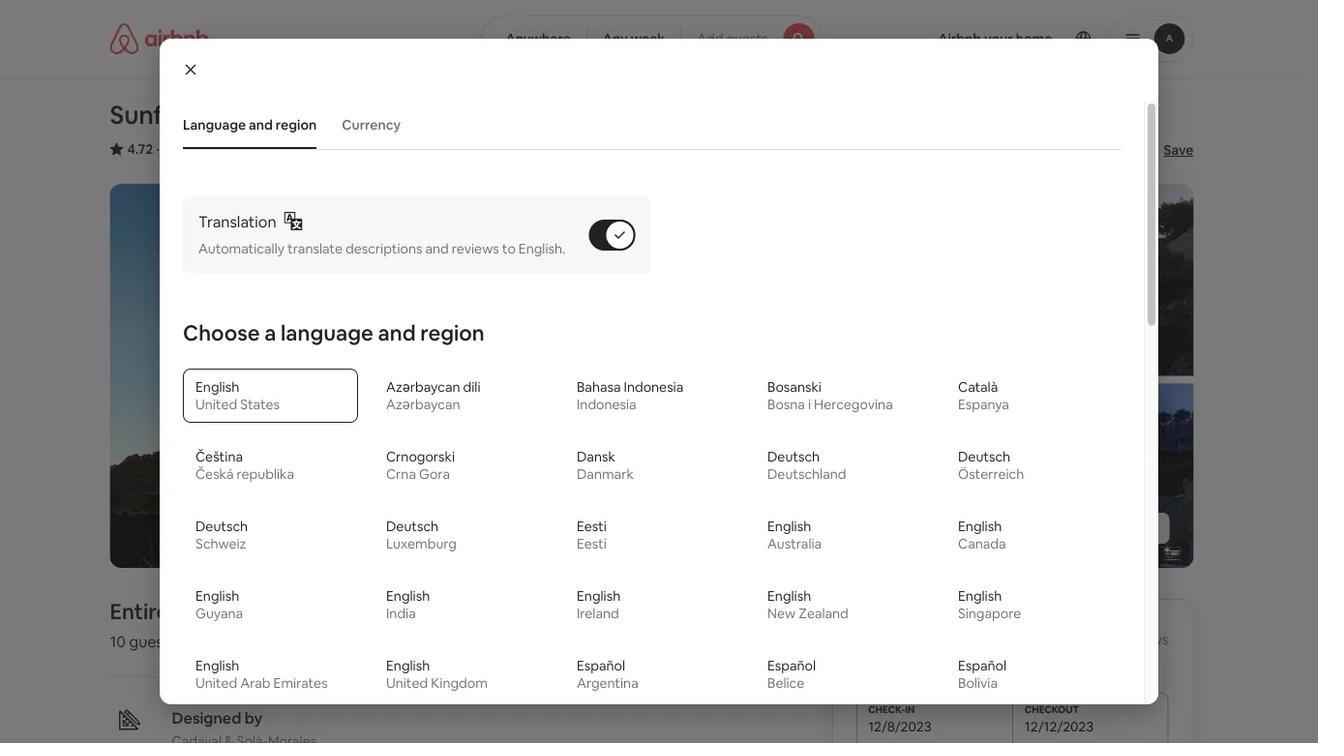 Task type: describe. For each thing, give the bounding box(es) containing it.
deutsch for deutschland
[[768, 448, 820, 466]]

belice
[[768, 675, 805, 692]]

català espanya
[[959, 379, 1010, 414]]

1 eesti from the top
[[577, 518, 607, 536]]

choose a language and region
[[183, 319, 485, 347]]

· el port de la selva, catalonia, spain
[[244, 140, 474, 161]]

sunflower house
[[110, 99, 310, 131]]

save button
[[1133, 134, 1202, 167]]

english canada
[[959, 518, 1007, 553]]

reviews inside language and region tab panel
[[452, 240, 499, 258]]

united for english united states
[[196, 396, 237, 414]]

currency
[[342, 116, 401, 134]]

add
[[697, 30, 724, 47]]

entire
[[110, 598, 169, 625]]

česká
[[196, 466, 234, 483]]

states
[[240, 396, 280, 414]]

show all photos
[[1056, 520, 1156, 537]]

sunflower house image 4 image
[[931, 184, 1194, 376]]

and for automatically translate descriptions and reviews to english.
[[426, 240, 449, 258]]

home
[[173, 598, 231, 625]]

by geoff
[[310, 598, 397, 625]]

0 vertical spatial 173
[[163, 140, 184, 158]]

tab list inside choose a language and currency 'element'
[[173, 101, 1121, 149]]

language and region tab panel
[[175, 173, 1129, 744]]

english united states
[[196, 379, 280, 414]]

selva,
[[332, 140, 369, 158]]

anywhere button
[[482, 15, 588, 62]]

crnogorski crna gora
[[386, 448, 455, 483]]

1 azərbaycan from the top
[[386, 379, 460, 396]]

10
[[110, 632, 126, 651]]

english for united states
[[196, 379, 239, 396]]

port
[[269, 140, 297, 158]]

sunflower
[[110, 99, 229, 131]]

österreich
[[959, 466, 1025, 483]]

any week button
[[587, 15, 682, 62]]

canada
[[959, 536, 1007, 553]]

none search field containing anywhere
[[482, 15, 823, 62]]

bosna
[[768, 396, 805, 414]]

any week
[[603, 30, 665, 47]]

language
[[281, 319, 374, 347]]

espanya
[[959, 396, 1010, 414]]

currency button
[[332, 107, 411, 143]]

azərbaycan dili azərbaycan
[[386, 379, 481, 414]]

eesti eesti
[[577, 518, 607, 553]]

español belice
[[768, 658, 816, 692]]

singapore
[[959, 605, 1022, 623]]

share
[[1086, 141, 1122, 159]]

language and region
[[183, 116, 317, 134]]

de
[[299, 140, 316, 158]]

english united kingdom
[[386, 658, 488, 692]]

language
[[183, 116, 246, 134]]

english for canada
[[959, 518, 1002, 536]]

indonesia up dansk
[[577, 396, 637, 414]]

danmark
[[577, 466, 634, 483]]

ireland
[[577, 605, 619, 623]]

español for argentina
[[577, 658, 625, 675]]

designed by
[[172, 708, 263, 728]]

english for singapore
[[959, 588, 1002, 605]]

español bolivia
[[959, 658, 1007, 692]]

spain
[[439, 140, 474, 158]]

sunflower house image 3 image
[[660, 384, 923, 568]]

choose
[[183, 319, 260, 347]]

čeština česká republika
[[196, 448, 294, 483]]

bolivia
[[959, 675, 998, 692]]

total before taxes
[[857, 652, 969, 669]]

guyana
[[196, 605, 243, 623]]

deutsch österreich
[[959, 448, 1025, 483]]

guests inside button
[[727, 30, 768, 47]]

bahasa
[[577, 379, 621, 396]]

new
[[768, 605, 796, 623]]

173 reviews button
[[163, 139, 236, 159]]

indonesia right bahasa
[[624, 379, 684, 396]]

argentina
[[577, 675, 639, 692]]

taxes
[[936, 652, 969, 669]]

hosted
[[235, 598, 306, 625]]

region inside tab panel
[[420, 319, 485, 347]]

schweiz
[[196, 536, 246, 553]]

share button
[[1055, 134, 1129, 167]]

la
[[319, 140, 329, 158]]

australia
[[768, 536, 822, 553]]

english australia
[[768, 518, 822, 553]]



Task type: locate. For each thing, give the bounding box(es) containing it.
english down the eesti eesti
[[577, 588, 621, 605]]

0 horizontal spatial and
[[249, 116, 273, 134]]

english inside english united arab emirates
[[196, 658, 239, 675]]

show
[[1056, 520, 1091, 537]]

el port de la selva, catalonia, spain button
[[255, 137, 474, 161]]

republika
[[237, 466, 294, 483]]

english for ireland
[[577, 588, 621, 605]]

united for english united arab emirates
[[196, 675, 237, 692]]

tab list
[[173, 101, 1121, 149]]

1 · from the left
[[156, 140, 160, 158]]

english inside english united kingdom
[[386, 658, 430, 675]]

català
[[959, 379, 999, 396]]

english down österreich at bottom right
[[959, 518, 1002, 536]]

0 horizontal spatial español
[[577, 658, 625, 675]]

· right 4.72
[[156, 140, 160, 158]]

eesti
[[577, 518, 607, 536], [577, 536, 607, 553]]

all
[[1094, 520, 1108, 537]]

· inside · el port de la selva, catalonia, spain
[[244, 141, 248, 161]]

deutsch
[[768, 448, 820, 466], [959, 448, 1011, 466], [196, 518, 248, 536], [386, 518, 439, 536]]

2 horizontal spatial español
[[959, 658, 1007, 675]]

español
[[577, 658, 625, 675], [768, 658, 816, 675], [959, 658, 1007, 675]]

1 vertical spatial and
[[426, 240, 449, 258]]

dansk
[[577, 448, 616, 466]]

1 vertical spatial 173
[[1098, 631, 1119, 649]]

language and region button
[[173, 107, 327, 143]]

and up el
[[249, 116, 273, 134]]

2 español from the left
[[768, 658, 816, 675]]

english for new zealand
[[768, 588, 812, 605]]

0 horizontal spatial reviews
[[187, 140, 236, 158]]

deutsch for österreich
[[959, 448, 1011, 466]]

sunflower house image 1 image
[[110, 184, 652, 568]]

español down the ireland
[[577, 658, 625, 675]]

·
[[156, 140, 160, 158], [244, 141, 248, 161]]

1 español from the left
[[577, 658, 625, 675]]

and for choose a language and region
[[378, 319, 416, 347]]

173
[[163, 140, 184, 158], [1098, 631, 1119, 649]]

español for bolivia
[[959, 658, 1007, 675]]

and
[[249, 116, 273, 134], [426, 240, 449, 258], [378, 319, 416, 347]]

1 horizontal spatial español
[[768, 658, 816, 675]]

deutsch inside deutsch österreich
[[959, 448, 1011, 466]]

english united arab emirates
[[196, 658, 328, 692]]

region up dili
[[420, 319, 485, 347]]

deutsch for schweiz
[[196, 518, 248, 536]]

english left arab
[[196, 658, 239, 675]]

english for united arab emirates
[[196, 658, 239, 675]]

region
[[276, 116, 317, 134], [420, 319, 485, 347]]

by
[[245, 708, 263, 728]]

crna
[[386, 466, 416, 483]]

2 horizontal spatial reviews
[[1122, 631, 1169, 649]]

english down canada
[[959, 588, 1002, 605]]

None search field
[[482, 15, 823, 62]]

descriptions
[[346, 240, 423, 258]]

2 vertical spatial reviews
[[1122, 631, 1169, 649]]

region inside button
[[276, 116, 317, 134]]

united for english united kingdom
[[386, 675, 428, 692]]

deutsch down crna
[[386, 518, 439, 536]]

1 vertical spatial reviews
[[452, 240, 499, 258]]

and inside button
[[249, 116, 273, 134]]

173 reviews
[[1098, 631, 1169, 649]]

deutsch down the česká
[[196, 518, 248, 536]]

emirates
[[274, 675, 328, 692]]

english left states at the left bottom of page
[[196, 379, 239, 396]]

and right descriptions
[[426, 240, 449, 258]]

1 horizontal spatial and
[[378, 319, 416, 347]]

eesti down danmark
[[577, 518, 607, 536]]

2 horizontal spatial and
[[426, 240, 449, 258]]

region up de
[[276, 116, 317, 134]]

deutsch luxemburg
[[386, 518, 457, 553]]

12/12/2023
[[1025, 718, 1094, 735]]

english inside the english new zealand
[[768, 588, 812, 605]]

english for india
[[386, 588, 430, 605]]

4.72
[[127, 140, 153, 158]]

translation
[[198, 212, 277, 232]]

kingdom
[[431, 675, 488, 692]]

2 · from the left
[[244, 141, 248, 161]]

photos
[[1110, 520, 1156, 537]]

english down australia
[[768, 588, 812, 605]]

united left kingdom
[[386, 675, 428, 692]]

united left states at the left bottom of page
[[196, 396, 237, 414]]

0 horizontal spatial ·
[[156, 140, 160, 158]]

arab
[[240, 675, 271, 692]]

any
[[603, 30, 628, 47]]

deutsch down espanya
[[959, 448, 1011, 466]]

show all photos button
[[1017, 512, 1171, 545]]

1 horizontal spatial reviews
[[452, 240, 499, 258]]

crnogorski
[[386, 448, 455, 466]]

english inside "english guyana"
[[196, 588, 239, 605]]

deutsch inside deutsch luxemburg
[[386, 518, 439, 536]]

deutsch inside deutsch deutschland
[[768, 448, 820, 466]]

automatically translate descriptions and reviews to english.
[[198, 240, 566, 258]]

deutschland
[[768, 466, 847, 483]]

tab list containing language and region
[[173, 101, 1121, 149]]

0 vertical spatial region
[[276, 116, 317, 134]]

bosanski
[[768, 379, 822, 396]]

united inside english united arab emirates
[[196, 675, 237, 692]]

hercegovina
[[814, 396, 893, 414]]

bahasa indonesia indonesia
[[577, 379, 684, 414]]

anywhere
[[506, 30, 571, 47]]

1 vertical spatial region
[[420, 319, 485, 347]]

0 vertical spatial and
[[249, 116, 273, 134]]

español for belice
[[768, 658, 816, 675]]

english india
[[386, 588, 430, 623]]

zealand
[[799, 605, 849, 623]]

english down india
[[386, 658, 430, 675]]

eesti up english ireland
[[577, 536, 607, 553]]

azərbaycan
[[386, 379, 460, 396], [386, 396, 460, 414]]

dansk danmark
[[577, 448, 634, 483]]

guests right add at the right of the page
[[727, 30, 768, 47]]

guests
[[727, 30, 768, 47], [129, 632, 177, 651]]

english for united kingdom
[[386, 658, 430, 675]]

sunflower house image 5 image
[[931, 384, 1194, 568]]

guests down the entire
[[129, 632, 177, 651]]

catalonia,
[[372, 140, 437, 158]]

1 horizontal spatial region
[[420, 319, 485, 347]]

designed
[[172, 708, 241, 728]]

translate
[[288, 240, 343, 258]]

english down deutschland
[[768, 518, 812, 536]]

3 español from the left
[[959, 658, 1007, 675]]

english for australia
[[768, 518, 812, 536]]

español down singapore
[[959, 658, 1007, 675]]

save
[[1164, 141, 1194, 159]]

english inside english australia
[[768, 518, 812, 536]]

choose a language and currency element
[[171, 101, 1133, 744]]

english ireland
[[577, 588, 621, 623]]

house
[[234, 99, 310, 131]]

english.
[[519, 240, 566, 258]]

1 horizontal spatial 173
[[1098, 631, 1119, 649]]

to
[[502, 240, 516, 258]]

el
[[255, 140, 266, 158]]

1 horizontal spatial ·
[[244, 141, 248, 161]]

english inside english canada
[[959, 518, 1002, 536]]

deutsch for luxemburg
[[386, 518, 439, 536]]

español inside español argentina
[[577, 658, 625, 675]]

deutsch deutschland
[[768, 448, 847, 483]]

deutsch schweiz
[[196, 518, 248, 553]]

deutsch down bosna
[[768, 448, 820, 466]]

español down the new on the bottom of page
[[768, 658, 816, 675]]

automatically
[[198, 240, 285, 258]]

0 vertical spatial reviews
[[187, 140, 236, 158]]

profile element
[[846, 0, 1194, 77]]

united inside english united kingdom
[[386, 675, 428, 692]]

1 horizontal spatial guests
[[727, 30, 768, 47]]

a
[[264, 319, 276, 347]]

english inside english singapore
[[959, 588, 1002, 605]]

2 azərbaycan from the top
[[386, 396, 460, 414]]

1 vertical spatial guests
[[129, 632, 177, 651]]

gora
[[419, 466, 450, 483]]

dili
[[463, 379, 481, 396]]

i
[[808, 396, 811, 414]]

0 vertical spatial guests
[[727, 30, 768, 47]]

english down luxemburg
[[386, 588, 430, 605]]

united up the designed by
[[196, 675, 237, 692]]

english for guyana
[[196, 588, 239, 605]]

2 vertical spatial and
[[378, 319, 416, 347]]

čeština
[[196, 448, 243, 466]]

english inside english united states
[[196, 379, 239, 396]]

guests inside entire home hosted by geoff 10 guests
[[129, 632, 177, 651]]

india
[[386, 605, 416, 623]]

languages dialog
[[160, 39, 1159, 744]]

2 eesti from the top
[[577, 536, 607, 553]]

0 horizontal spatial 173
[[163, 140, 184, 158]]

entire home hosted by geoff 10 guests
[[110, 598, 397, 651]]

· left el
[[244, 141, 248, 161]]

español argentina
[[577, 658, 639, 692]]

and right language
[[378, 319, 416, 347]]

english new zealand
[[768, 588, 849, 623]]

united inside english united states
[[196, 396, 237, 414]]

12/8/2023
[[869, 718, 932, 735]]

week
[[631, 30, 665, 47]]

english down schweiz
[[196, 588, 239, 605]]

add guests button
[[681, 15, 823, 62]]

0 horizontal spatial region
[[276, 116, 317, 134]]

english guyana
[[196, 588, 243, 623]]

english singapore
[[959, 588, 1022, 623]]

0 horizontal spatial guests
[[129, 632, 177, 651]]



Task type: vqa. For each thing, say whether or not it's contained in the screenshot.
search field containing Hong Kong
no



